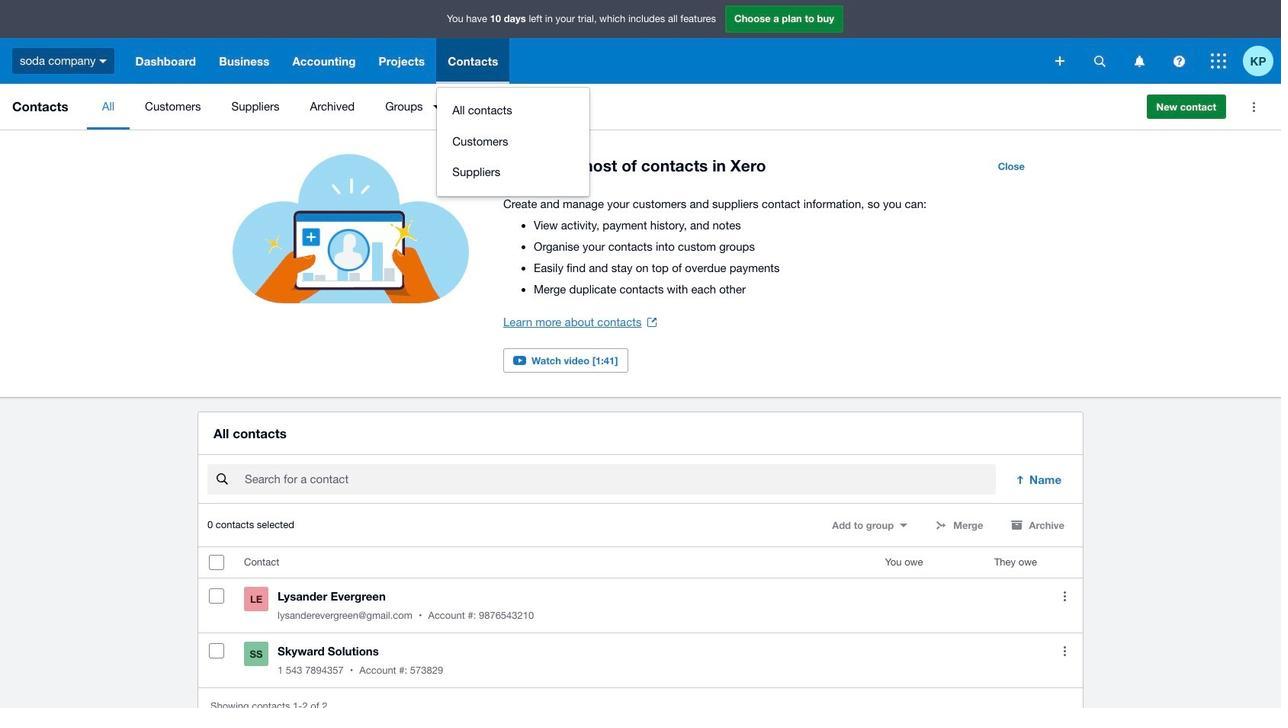 Task type: locate. For each thing, give the bounding box(es) containing it.
more row options image
[[1049, 581, 1080, 612], [1049, 636, 1080, 667]]

1 more row options image from the top
[[1049, 581, 1080, 612]]

2 more row options image from the top
[[1049, 636, 1080, 667]]

1 vertical spatial more row options image
[[1049, 636, 1080, 667]]

Search for a contact field
[[243, 465, 996, 494]]

menu
[[87, 84, 1134, 130]]

svg image
[[1211, 53, 1226, 69], [100, 59, 107, 63]]

list box
[[437, 88, 590, 196]]

0 vertical spatial more row options image
[[1049, 581, 1080, 612]]

group
[[437, 88, 590, 196]]

svg image
[[1094, 55, 1105, 67], [1134, 55, 1144, 67], [1173, 55, 1185, 67], [1055, 56, 1065, 66]]

banner
[[0, 0, 1281, 196]]

1 horizontal spatial svg image
[[1211, 53, 1226, 69]]



Task type: vqa. For each thing, say whether or not it's contained in the screenshot.
Online
no



Task type: describe. For each thing, give the bounding box(es) containing it.
actions menu image
[[1238, 92, 1269, 122]]

0 horizontal spatial svg image
[[100, 59, 107, 63]]

contact list table element
[[198, 548, 1083, 688]]



